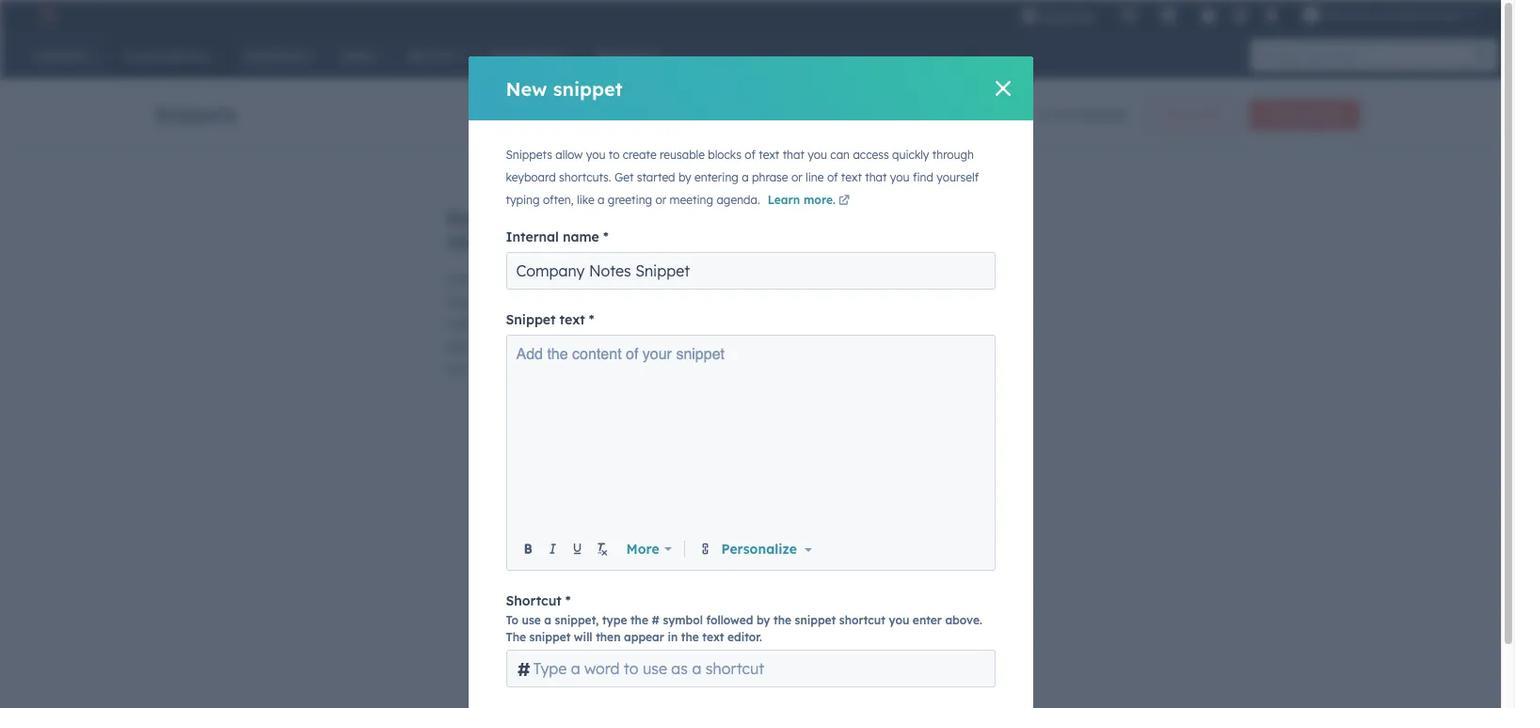 Task type: describe. For each thing, give the bounding box(es) containing it.
started
[[637, 170, 676, 185]]

create shortcuts to your most common responses in emails sent to prospects and notes logged in your crm. quickly send emails and log notes without having to type the same thing over and over.
[[447, 271, 720, 378]]

by inside shortcut to use a snippet, type the # symbol followed by the snippet shortcut you enter above. the snippet will then appear in the text editor.
[[757, 614, 771, 628]]

design
[[1382, 8, 1422, 23]]

text up link opens in a new window image
[[841, 170, 862, 185]]

0 of 5 created
[[1040, 106, 1126, 123]]

greeting
[[608, 193, 652, 207]]

common
[[637, 271, 691, 288]]

a inside shortcut to use a snippet, type the # symbol followed by the snippet shortcut you enter above. the snippet will then appear in the text editor.
[[544, 614, 552, 628]]

agenda.
[[717, 193, 760, 207]]

taking
[[447, 230, 508, 253]]

can
[[831, 148, 850, 162]]

of right blocks on the left top of page
[[745, 148, 756, 162]]

writing
[[547, 206, 614, 230]]

calling icon button
[[1114, 3, 1146, 27]]

snippet up 'allow'
[[553, 77, 623, 100]]

find
[[913, 170, 934, 185]]

most
[[602, 271, 633, 288]]

snippet left shortcut
[[795, 614, 836, 628]]

the right followed
[[774, 614, 792, 628]]

snippet
[[506, 312, 556, 329]]

time
[[499, 206, 541, 230]]

you left find
[[890, 170, 910, 185]]

appear
[[624, 631, 664, 645]]

shortcuts
[[492, 271, 550, 288]]

link opens in a new window image
[[839, 196, 850, 207]]

internal name
[[506, 229, 599, 246]]

text up phrase
[[759, 148, 780, 162]]

dialog containing new snippet
[[468, 56, 1033, 709]]

snippet inside button
[[1305, 107, 1344, 121]]

help image
[[1200, 8, 1217, 25]]

quickly
[[892, 148, 930, 162]]

provation
[[1324, 8, 1379, 23]]

quickly
[[613, 316, 659, 333]]

notifications button
[[1256, 0, 1288, 30]]

then
[[596, 631, 621, 645]]

access
[[853, 148, 889, 162]]

followed
[[707, 614, 753, 628]]

more
[[626, 541, 660, 558]]

and down without
[[574, 361, 598, 378]]

the down symbol
[[681, 631, 699, 645]]

thing
[[508, 361, 540, 378]]

1 vertical spatial your
[[546, 316, 574, 333]]

new snippet
[[506, 77, 623, 100]]

search image
[[1476, 49, 1489, 62]]

settings link
[[1229, 5, 1252, 25]]

same
[[471, 361, 505, 378]]

over
[[544, 361, 571, 378]]

crm.
[[578, 316, 610, 333]]

created
[[1079, 106, 1126, 123]]

learn more.
[[768, 193, 836, 207]]

yourself
[[937, 170, 979, 185]]

shortcut
[[506, 593, 562, 610]]

through
[[933, 148, 974, 162]]

learn more. link
[[768, 193, 853, 210]]

emails inside save time writing emails and taking notes
[[619, 206, 681, 230]]

to
[[506, 614, 519, 628]]

more button
[[614, 540, 685, 559]]

folder
[[1192, 107, 1223, 121]]

allow
[[556, 148, 583, 162]]

you left can
[[808, 148, 827, 162]]

entering
[[695, 170, 739, 185]]

snippet down send
[[676, 346, 725, 363]]

text down sent
[[560, 312, 585, 329]]

Internal name text field
[[506, 252, 996, 290]]

like
[[577, 193, 595, 207]]

personalize
[[721, 541, 797, 558]]

the up appear
[[631, 614, 649, 628]]

you inside shortcut to use a snippet, type the # symbol followed by the snippet shortcut you enter above. the snippet will then appear in the text editor.
[[889, 614, 910, 628]]

1 horizontal spatial emails
[[528, 294, 568, 311]]

snippets banner
[[155, 94, 1360, 130]]

notifications image
[[1263, 8, 1280, 25]]

learn
[[768, 193, 800, 207]]

add the content of your snippet
[[516, 346, 725, 363]]

log
[[519, 339, 538, 356]]

phrase
[[752, 170, 788, 185]]

0 horizontal spatial that
[[783, 148, 805, 162]]

1 vertical spatial in
[[532, 316, 543, 333]]

and up send
[[683, 294, 707, 311]]

new folder
[[1165, 107, 1223, 121]]

to right shortcuts
[[554, 271, 567, 288]]

create snippet
[[1266, 107, 1344, 121]]

new folder button
[[1149, 100, 1239, 130]]

get
[[615, 170, 634, 185]]

keyboard
[[506, 170, 556, 185]]

to down send
[[675, 339, 688, 356]]

save
[[447, 206, 493, 230]]

send
[[662, 316, 692, 333]]

0
[[1040, 106, 1048, 123]]

by inside "snippets allow you to create reusable blocks of text that you can access quickly through keyboard shortcuts. get started by entering a phrase or line of text that you find yourself typing often, like a greeting or meeting agenda."
[[679, 170, 692, 185]]

james peterson image
[[1303, 7, 1320, 24]]

typing
[[506, 193, 540, 207]]

having
[[630, 339, 672, 356]]

shortcut element
[[506, 650, 996, 688]]

and inside save time writing emails and taking notes
[[687, 206, 723, 230]]

studio
[[1426, 8, 1463, 23]]

upgrade image
[[1021, 8, 1038, 25]]

sent
[[572, 294, 598, 311]]

0 vertical spatial a
[[742, 170, 749, 185]]



Task type: locate. For each thing, give the bounding box(es) containing it.
0 vertical spatial by
[[679, 170, 692, 185]]

1 horizontal spatial create
[[1266, 107, 1302, 121]]

to up the get
[[609, 148, 620, 162]]

type
[[692, 339, 720, 356], [602, 614, 627, 628]]

2 vertical spatial your
[[643, 346, 672, 363]]

snippets allow you to create reusable blocks of text that you can access quickly through keyboard shortcuts. get started by entering a phrase or line of text that you find yourself typing often, like a greeting or meeting agenda.
[[506, 148, 979, 207]]

# inside shortcut element
[[517, 658, 531, 681]]

1 vertical spatial by
[[757, 614, 771, 628]]

0 vertical spatial in
[[513, 294, 524, 311]]

name
[[563, 229, 599, 246]]

text
[[759, 148, 780, 162], [841, 170, 862, 185], [560, 312, 585, 329], [703, 631, 724, 645]]

new inside button
[[1165, 107, 1189, 121]]

1 horizontal spatial a
[[598, 193, 605, 207]]

or
[[792, 170, 803, 185], [656, 193, 667, 207]]

type down send
[[692, 339, 720, 356]]

that
[[783, 148, 805, 162], [865, 170, 887, 185]]

snippet,
[[555, 614, 599, 628]]

1 vertical spatial emails
[[528, 294, 568, 311]]

create inside button
[[1266, 107, 1302, 121]]

add
[[516, 346, 543, 363]]

provation design studio button
[[1292, 0, 1491, 30]]

in down symbol
[[668, 631, 678, 645]]

enter
[[913, 614, 942, 628]]

a
[[742, 170, 749, 185], [598, 193, 605, 207], [544, 614, 552, 628]]

new inside dialog
[[506, 77, 547, 100]]

snippets inside "snippets allow you to create reusable blocks of text that you can access quickly through keyboard shortcuts. get started by entering a phrase or line of text that you find yourself typing often, like a greeting or meeting agenda."
[[506, 148, 553, 162]]

text down followed
[[703, 631, 724, 645]]

new left the folder
[[1165, 107, 1189, 121]]

0 horizontal spatial by
[[679, 170, 692, 185]]

hubspot link
[[23, 4, 71, 26]]

1 vertical spatial new
[[1165, 107, 1189, 121]]

type up then
[[602, 614, 627, 628]]

a right use
[[544, 614, 552, 628]]

0 vertical spatial #
[[652, 614, 660, 628]]

0 horizontal spatial snippets
[[155, 102, 237, 126]]

new
[[506, 77, 547, 100], [1165, 107, 1189, 121]]

help button
[[1193, 0, 1225, 30]]

0 vertical spatial that
[[783, 148, 805, 162]]

# down the the
[[517, 658, 531, 681]]

your down sent
[[546, 316, 574, 333]]

a up agenda.
[[742, 170, 749, 185]]

your up sent
[[570, 271, 598, 288]]

1 horizontal spatial that
[[865, 170, 887, 185]]

and down entering
[[687, 206, 723, 230]]

hubspot image
[[34, 4, 56, 26]]

you left enter
[[889, 614, 910, 628]]

by down reusable
[[679, 170, 692, 185]]

that up phrase
[[783, 148, 805, 162]]

2 vertical spatial in
[[668, 631, 678, 645]]

use
[[522, 614, 541, 628]]

the
[[506, 631, 526, 645]]

settings image
[[1232, 8, 1249, 25]]

1 vertical spatial notes
[[447, 316, 481, 333]]

emails up snippet text
[[528, 294, 568, 311]]

prospects
[[618, 294, 679, 311]]

the right add at the left
[[547, 346, 568, 363]]

of
[[1051, 106, 1064, 123], [745, 148, 756, 162], [827, 170, 838, 185], [626, 346, 639, 363]]

emails down started
[[619, 206, 681, 230]]

or down started
[[656, 193, 667, 207]]

1 horizontal spatial or
[[792, 170, 803, 185]]

notes down responses
[[447, 316, 481, 333]]

1 horizontal spatial by
[[757, 614, 771, 628]]

provation design studio
[[1324, 8, 1463, 23]]

1 vertical spatial a
[[598, 193, 605, 207]]

dialog
[[468, 56, 1033, 709]]

of inside 'snippets' banner
[[1051, 106, 1064, 123]]

1 horizontal spatial type
[[692, 339, 720, 356]]

without
[[579, 339, 626, 356]]

a right like
[[598, 193, 605, 207]]

to right sent
[[602, 294, 614, 311]]

personalize button
[[718, 539, 816, 560]]

1 vertical spatial snippets
[[506, 148, 553, 162]]

more.
[[804, 193, 836, 207]]

1 horizontal spatial in
[[532, 316, 543, 333]]

in up snippet
[[513, 294, 524, 311]]

create for create shortcuts to your most common responses in emails sent to prospects and notes logged in your crm. quickly send emails and log notes without having to type the same thing over and over.
[[447, 271, 489, 288]]

1 vertical spatial that
[[865, 170, 887, 185]]

shortcuts.
[[559, 170, 612, 185]]

to inside "snippets allow you to create reusable blocks of text that you can access quickly through keyboard shortcuts. get started by entering a phrase or line of text that you find yourself typing often, like a greeting or meeting agenda."
[[609, 148, 620, 162]]

that down access
[[865, 170, 887, 185]]

shortcut
[[840, 614, 886, 628]]

you
[[586, 148, 606, 162], [808, 148, 827, 162], [890, 170, 910, 185], [889, 614, 910, 628]]

often,
[[543, 193, 574, 207]]

0 horizontal spatial emails
[[447, 339, 487, 356]]

calling icon image
[[1121, 8, 1138, 24]]

above.
[[946, 614, 983, 628]]

menu containing provation design studio
[[1008, 0, 1493, 30]]

0 vertical spatial your
[[570, 271, 598, 288]]

snippets inside 'snippets' banner
[[155, 102, 237, 126]]

symbol
[[663, 614, 703, 628]]

5
[[1068, 106, 1075, 123]]

new up keyboard
[[506, 77, 547, 100]]

over.
[[602, 361, 631, 378]]

0 vertical spatial create
[[1266, 107, 1302, 121]]

0 horizontal spatial a
[[544, 614, 552, 628]]

0 vertical spatial emails
[[619, 206, 681, 230]]

line
[[806, 170, 824, 185]]

0 horizontal spatial new
[[506, 77, 547, 100]]

# inside shortcut to use a snippet, type the # symbol followed by the snippet shortcut you enter above. the snippet will then appear in the text editor.
[[652, 614, 660, 628]]

link opens in a new window image
[[839, 193, 850, 210]]

snippet down use
[[530, 631, 571, 645]]

of right line
[[827, 170, 838, 185]]

create snippet button
[[1250, 100, 1360, 130]]

1 horizontal spatial new
[[1165, 107, 1189, 121]]

Search HubSpot search field
[[1251, 40, 1482, 72]]

reusable
[[660, 148, 705, 162]]

0 vertical spatial or
[[792, 170, 803, 185]]

upgrade
[[1042, 9, 1095, 24]]

2 horizontal spatial a
[[742, 170, 749, 185]]

create right the folder
[[1266, 107, 1302, 121]]

type inside shortcut to use a snippet, type the # symbol followed by the snippet shortcut you enter above. the snippet will then appear in the text editor.
[[602, 614, 627, 628]]

0 horizontal spatial create
[[447, 271, 489, 288]]

your down send
[[643, 346, 672, 363]]

menu
[[1008, 0, 1493, 30]]

you up shortcuts.
[[586, 148, 606, 162]]

snippets for snippets
[[155, 102, 237, 126]]

the
[[547, 346, 568, 363], [447, 361, 467, 378], [631, 614, 649, 628], [774, 614, 792, 628], [681, 631, 699, 645]]

create
[[623, 148, 657, 162]]

1 horizontal spatial snippets
[[506, 148, 553, 162]]

2 horizontal spatial in
[[668, 631, 678, 645]]

snippet text
[[506, 312, 585, 329]]

2 vertical spatial emails
[[447, 339, 487, 356]]

notes up shortcuts
[[514, 230, 565, 253]]

in up log
[[532, 316, 543, 333]]

notes up over
[[542, 339, 576, 356]]

notes inside save time writing emails and taking notes
[[514, 230, 565, 253]]

None text field
[[517, 345, 985, 533]]

# up appear
[[652, 614, 660, 628]]

your
[[570, 271, 598, 288], [546, 316, 574, 333], [643, 346, 672, 363]]

0 vertical spatial type
[[692, 339, 720, 356]]

snippet
[[553, 77, 623, 100], [1305, 107, 1344, 121], [676, 346, 725, 363], [795, 614, 836, 628], [530, 631, 571, 645]]

0 vertical spatial snippets
[[155, 102, 237, 126]]

or left line
[[792, 170, 803, 185]]

emails up same
[[447, 339, 487, 356]]

the left same
[[447, 361, 467, 378]]

text inside shortcut to use a snippet, type the # symbol followed by the snippet shortcut you enter above. the snippet will then appear in the text editor.
[[703, 631, 724, 645]]

search button
[[1467, 40, 1499, 72]]

blocks
[[708, 148, 742, 162]]

create
[[1266, 107, 1302, 121], [447, 271, 489, 288]]

0 horizontal spatial or
[[656, 193, 667, 207]]

and down logged
[[491, 339, 515, 356]]

notes
[[514, 230, 565, 253], [447, 316, 481, 333], [542, 339, 576, 356]]

type inside create shortcuts to your most common responses in emails sent to prospects and notes logged in your crm. quickly send emails and log notes without having to type the same thing over and over.
[[692, 339, 720, 356]]

save time writing emails and taking notes
[[447, 206, 723, 253]]

0 vertical spatial notes
[[514, 230, 565, 253]]

marketplaces button
[[1150, 0, 1189, 30]]

shortcut to use a snippet, type the # symbol followed by the snippet shortcut you enter above. the snippet will then appear in the text editor.
[[506, 593, 983, 645]]

0 horizontal spatial type
[[602, 614, 627, 628]]

snippets for snippets allow you to create reusable blocks of text that you can access quickly through keyboard shortcuts. get started by entering a phrase or line of text that you find yourself typing often, like a greeting or meeting agenda.
[[506, 148, 553, 162]]

by up editor.
[[757, 614, 771, 628]]

create inside create shortcuts to your most common responses in emails sent to prospects and notes logged in your crm. quickly send emails and log notes without having to type the same thing over and over.
[[447, 271, 489, 288]]

1 vertical spatial create
[[447, 271, 489, 288]]

in inside shortcut to use a snippet, type the # symbol followed by the snippet shortcut you enter above. the snippet will then appear in the text editor.
[[668, 631, 678, 645]]

0 horizontal spatial in
[[513, 294, 524, 311]]

logged
[[485, 316, 528, 333]]

new for new folder
[[1165, 107, 1189, 121]]

editor.
[[728, 631, 762, 645]]

emails
[[619, 206, 681, 230], [528, 294, 568, 311], [447, 339, 487, 356]]

2 vertical spatial notes
[[542, 339, 576, 356]]

marketplaces image
[[1161, 8, 1178, 25]]

of left "5"
[[1051, 106, 1064, 123]]

content
[[572, 346, 622, 363]]

snippets
[[155, 102, 237, 126], [506, 148, 553, 162]]

2 vertical spatial a
[[544, 614, 552, 628]]

create up responses
[[447, 271, 489, 288]]

internal
[[506, 229, 559, 246]]

by
[[679, 170, 692, 185], [757, 614, 771, 628]]

0 horizontal spatial #
[[517, 658, 531, 681]]

menu item
[[1108, 0, 1112, 30]]

the inside create shortcuts to your most common responses in emails sent to prospects and notes logged in your crm. quickly send emails and log notes without having to type the same thing over and over.
[[447, 361, 467, 378]]

meeting
[[670, 193, 714, 207]]

Type a word to use as a shortcut text field
[[506, 650, 996, 688]]

responses
[[447, 294, 509, 311]]

of down quickly
[[626, 346, 639, 363]]

new for new snippet
[[506, 77, 547, 100]]

1 vertical spatial or
[[656, 193, 667, 207]]

1 vertical spatial #
[[517, 658, 531, 681]]

snippet down search hubspot 'search field'
[[1305, 107, 1344, 121]]

1 vertical spatial type
[[602, 614, 627, 628]]

1 horizontal spatial #
[[652, 614, 660, 628]]

2 horizontal spatial emails
[[619, 206, 681, 230]]

0 vertical spatial new
[[506, 77, 547, 100]]

close image
[[996, 81, 1011, 96]]

will
[[574, 631, 593, 645]]

create for create snippet
[[1266, 107, 1302, 121]]



Task type: vqa. For each thing, say whether or not it's contained in the screenshot.
emails to the middle
yes



